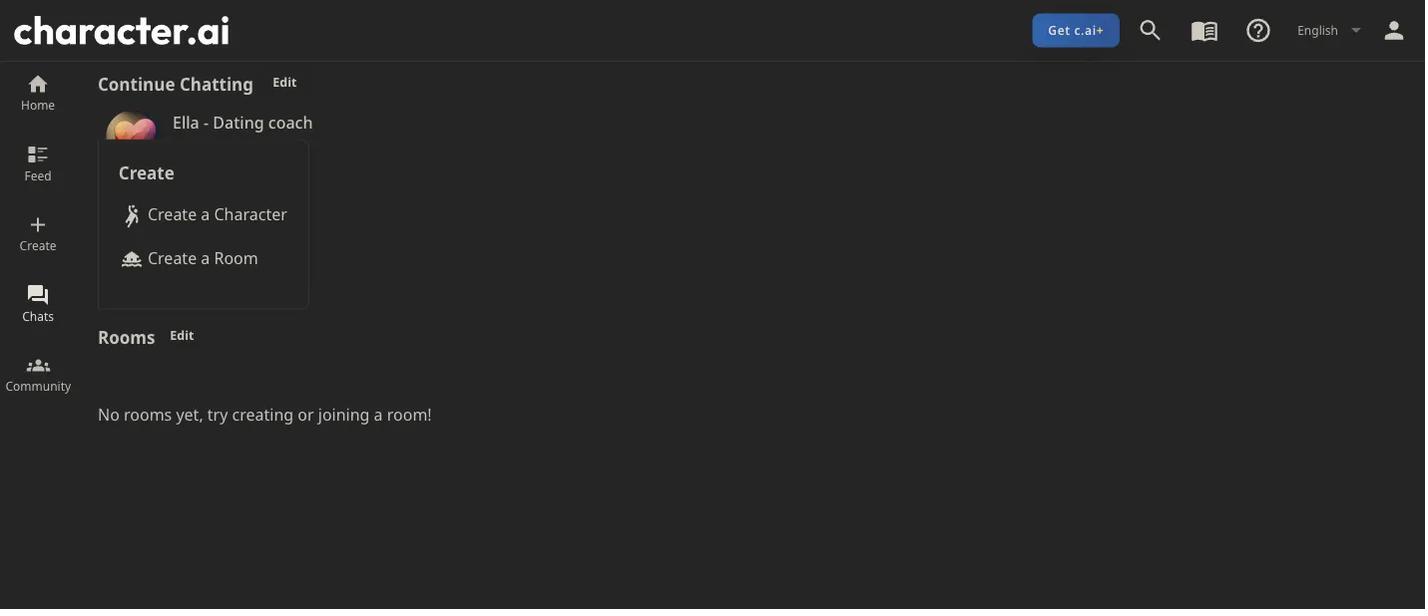 Task type: locate. For each thing, give the bounding box(es) containing it.
dating
[[213, 111, 264, 133]]

no rooms yet, try creating or joining a room!
[[98, 404, 432, 426]]

0 horizontal spatial edit button
[[160, 325, 204, 345]]

edit button right rooms
[[160, 325, 204, 345]]

logo image
[[14, 16, 229, 45]]

or
[[298, 404, 314, 426]]

a
[[201, 204, 210, 225], [201, 247, 210, 269], [374, 404, 383, 426]]

1 horizontal spatial edit
[[273, 73, 297, 90]]

gamer
[[173, 182, 225, 203]]

gamer boy
[[173, 182, 257, 203]]

a for character
[[201, 204, 210, 225]]

levi ackerman
[[173, 253, 284, 274]]

character
[[214, 204, 287, 225]]

edit up coach
[[273, 73, 297, 90]]

community link
[[5, 351, 71, 422]]

room
[[214, 247, 258, 269]]

2 vertical spatial a
[[374, 404, 383, 426]]

edit button
[[262, 72, 307, 92], [160, 325, 204, 345]]

home
[[21, 97, 55, 113]]

1 vertical spatial edit
[[170, 326, 194, 343]]

edit right rooms
[[170, 326, 194, 343]]

1 vertical spatial edit button
[[160, 325, 204, 345]]

-
[[204, 111, 209, 133]]

create down 'gamer'
[[148, 204, 197, 225]]

edit button for rooms
[[160, 325, 204, 345]]

1 horizontal spatial edit button
[[262, 72, 307, 92]]

continue
[[98, 73, 175, 96]]

a inside button
[[201, 204, 210, 225]]

create a room
[[148, 247, 258, 269]]

0 horizontal spatial edit
[[170, 326, 194, 343]]

edit button up coach
[[262, 72, 307, 92]]

create a room button
[[119, 245, 259, 273]]

a inside button
[[201, 247, 210, 269]]

a left room
[[201, 247, 210, 269]]

create down ella
[[119, 161, 174, 184]]

ackerman
[[207, 253, 284, 274]]

create down create a character button
[[148, 247, 197, 269]]

0 vertical spatial a
[[201, 204, 210, 225]]

gamer boy button
[[94, 181, 1406, 236]]

get
[[1049, 22, 1071, 38]]

a left room!
[[374, 404, 383, 426]]

0 vertical spatial edit
[[273, 73, 297, 90]]

1 vertical spatial a
[[201, 247, 210, 269]]

+
[[1097, 22, 1104, 38]]

0 vertical spatial edit button
[[262, 72, 307, 92]]

edit
[[273, 73, 297, 90], [170, 326, 194, 343]]

edit button for continue chatting
[[262, 72, 307, 92]]

create
[[119, 161, 174, 184], [148, 204, 197, 225], [20, 238, 56, 254], [148, 247, 197, 269]]

a down 'gamer'
[[201, 204, 210, 225]]

room!
[[387, 404, 432, 426]]



Task type: describe. For each thing, give the bounding box(es) containing it.
levi ackerman button
[[94, 252, 1406, 307]]

feed
[[24, 167, 52, 184]]

boy
[[229, 182, 257, 203]]

home link
[[21, 70, 55, 140]]

continue chatting
[[98, 73, 254, 96]]

levi
[[173, 253, 203, 274]]

edit for rooms
[[170, 326, 194, 343]]

get c.ai +
[[1049, 22, 1104, 38]]

yet,
[[176, 404, 203, 426]]

joining
[[318, 404, 370, 426]]

ella
[[173, 111, 199, 133]]

rooms
[[98, 326, 155, 349]]

create inside button
[[148, 247, 197, 269]]

edit for continue chatting
[[273, 73, 297, 90]]

chats link
[[22, 281, 54, 351]]

ella - dating coach
[[173, 111, 313, 133]]

chats
[[22, 308, 54, 324]]

coach
[[268, 111, 313, 133]]

rooms
[[124, 404, 172, 426]]

ella - dating coach button
[[94, 110, 1406, 165]]

no
[[98, 404, 120, 426]]

create inside button
[[148, 204, 197, 225]]

feed link
[[24, 140, 52, 211]]

chatting
[[180, 73, 254, 96]]

creating
[[232, 404, 294, 426]]

create a character
[[148, 204, 287, 225]]

create link
[[20, 211, 56, 281]]

community
[[5, 378, 71, 395]]

create up chats link
[[20, 238, 56, 254]]

a for room
[[201, 247, 210, 269]]

try
[[207, 404, 228, 426]]

create a character button
[[119, 202, 288, 229]]

c.ai
[[1075, 22, 1097, 38]]



Task type: vqa. For each thing, say whether or not it's contained in the screenshot.
+
yes



